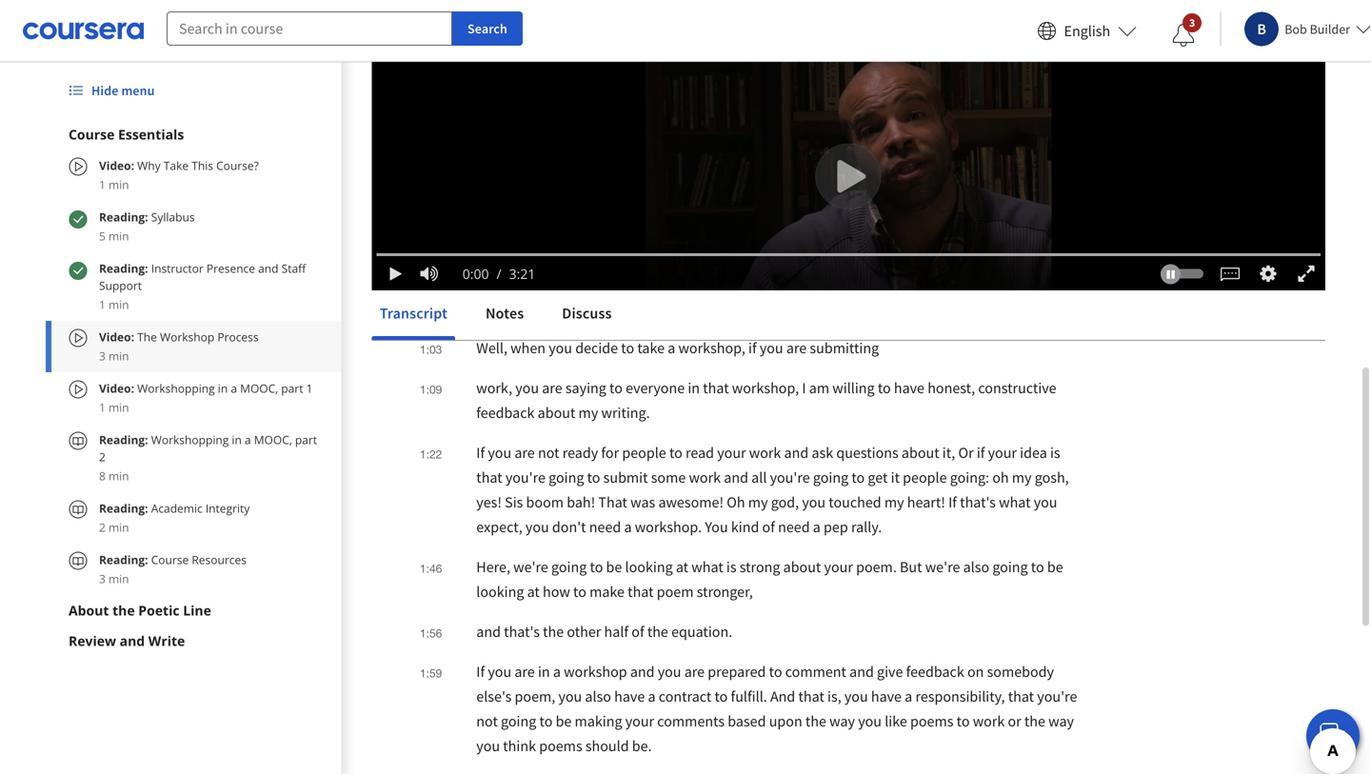 Task type: locate. For each thing, give the bounding box(es) containing it.
of up this
[[959, 64, 972, 83]]

completed image for 5 min
[[69, 210, 88, 229]]

0 vertical spatial workshop
[[654, 40, 717, 59]]

and inside instructor presence and staff support
[[258, 260, 279, 276]]

workshopping
[[137, 380, 215, 396], [151, 432, 229, 448]]

in inside "you distribute it to either all or some of the peers in that workshop."
[[761, 89, 773, 108]]

2 horizontal spatial what
[[999, 493, 1031, 512]]

but we're also going to be looking at how to make that poem stronger,
[[476, 558, 1063, 601]]

is,
[[828, 687, 842, 706]]

2 inside reading: academic integrity 2 min
[[99, 520, 106, 535]]

to left get
[[852, 468, 865, 487]]

1 do from the left
[[598, 64, 615, 83]]

make inside but we're also going to be looking at how to make that poem stronger,
[[590, 582, 625, 601]]

that right "however," at the top left of page
[[539, 299, 565, 318]]

min right "8"
[[109, 468, 129, 484]]

on
[[968, 662, 984, 681]]

2 vertical spatial what
[[692, 558, 724, 577]]

god,
[[771, 493, 799, 512]]

sis
[[505, 493, 523, 512]]

do left the we
[[598, 64, 615, 83]]

mute image
[[417, 264, 442, 283]]

some
[[645, 89, 680, 108], [651, 468, 686, 487]]

7 min from the top
[[109, 520, 129, 535]]

equation.
[[671, 622, 733, 641]]

1 horizontal spatial workshop
[[654, 40, 717, 59]]

read up stronger on the left top
[[522, 129, 551, 148]]

reading: inside reading: academic integrity 2 min
[[99, 500, 148, 516]]

that's inside if that's what you expect, you don't need a workshop.
[[960, 493, 996, 512]]

writing.
[[476, 64, 525, 83], [601, 403, 650, 422]]

touched
[[829, 493, 882, 512]]

review
[[69, 632, 116, 650]]

in right doing on the top right
[[877, 234, 889, 253]]

poems inside 'well, a workshop is usually a space where people share poems or other writing.'
[[960, 40, 1003, 59]]

workshop, up work, you are saying to everyone in that workshop, i am willing to have honest, button
[[679, 339, 746, 358]]

hide menu button
[[61, 73, 162, 108]]

1 vertical spatial course
[[151, 552, 189, 568]]

0 vertical spatial all
[[610, 89, 625, 108]]

the inside about the poetic line dropdown button
[[112, 601, 135, 620]]

1 horizontal spatial all
[[752, 468, 767, 487]]

0 horizontal spatial well,
[[476, 339, 508, 358]]

well, for a
[[609, 40, 640, 59]]

and up oh
[[724, 468, 749, 487]]

0 vertical spatial not
[[662, 259, 683, 278]]

1 horizontal spatial read
[[686, 443, 714, 462]]

1 vertical spatial looking
[[476, 582, 524, 601]]

and down about the poetic line
[[120, 632, 145, 650]]

2 min from the top
[[109, 228, 129, 244]]

is inside or if your idea is that you're going to submit some work and
[[1050, 443, 1061, 462]]

that's
[[960, 493, 996, 512], [504, 622, 540, 641]]

if inside if that's what you expect, you don't need a workshop.
[[949, 493, 957, 512]]

5 reading: from the top
[[99, 552, 148, 568]]

0 horizontal spatial workshop.
[[635, 518, 702, 537]]

now, for what
[[528, 64, 560, 83]]

your inside and that is, you have a responsibility, that you're not going to be making your
[[625, 712, 654, 731]]

a inside and that is, you have a responsibility, that you're not going to be making your
[[905, 687, 913, 706]]

that up the present.
[[765, 234, 792, 253]]

your inside or if your idea is that you're going to submit some work and
[[988, 443, 1017, 462]]

way inside the way you think poems should be.
[[1049, 712, 1074, 731]]

distribute
[[476, 89, 538, 108]]

min right 5
[[109, 228, 129, 244]]

upon
[[769, 712, 803, 731]]

at left how
[[527, 582, 540, 601]]

0 horizontal spatial it,
[[554, 129, 567, 148]]

people inside all you're going to get it people going: oh my gosh, yes!
[[903, 468, 947, 487]]

and right 1:56 button
[[476, 622, 501, 641]]

be
[[741, 259, 757, 278], [726, 299, 742, 318], [606, 558, 622, 577], [1047, 558, 1063, 577], [556, 712, 572, 731]]

if you are not ready for people to read your work and ask questions about it,
[[476, 443, 959, 462]]

all
[[610, 89, 625, 108], [752, 468, 767, 487]]

1 way from the left
[[830, 712, 855, 731]]

1 horizontal spatial looking
[[625, 558, 673, 577]]

now, inside "now, because we're here in a mooc, you're not going to be in the same room together."
[[963, 234, 995, 253]]

or
[[1007, 40, 1020, 59], [629, 89, 642, 108], [1008, 712, 1022, 731]]

video: inside video: workshopping in a mooc, part 1 1 min
[[99, 380, 134, 396]]

0 horizontal spatial at
[[527, 582, 540, 601]]

if right or
[[977, 443, 985, 462]]

1 vertical spatial workshop
[[564, 662, 627, 681]]

way
[[830, 712, 855, 731], [1049, 712, 1074, 731]]

4 min from the top
[[109, 348, 129, 364]]

the way you think poems should be. button
[[476, 712, 1074, 756]]

peers
[[723, 89, 758, 108]]

we're for but we're also going to be looking at how to make that poem stronger,
[[925, 558, 960, 577]]

also up making
[[585, 687, 611, 706]]

to inside ways to make this draft of a poem into a stronger poem that
[[892, 129, 906, 148]]

coursera image
[[23, 15, 144, 46]]

min inside video: why take this course? 1 min
[[109, 177, 129, 192]]

reading: down 8 min
[[99, 500, 148, 516]]

and inside and that is, you have a responsibility, that you're not going to be making your
[[770, 687, 796, 706]]

be.
[[632, 737, 652, 756]]

1 vertical spatial it,
[[943, 443, 955, 462]]

completed image left "support"
[[69, 261, 88, 280]]

1 vertical spatial 2
[[99, 520, 106, 535]]

8
[[99, 468, 106, 484]]

well, when you decide to take a workshop, if you are submitting button
[[476, 339, 879, 358]]

2 do from the left
[[804, 64, 821, 83]]

need inside if that's what you expect, you don't need a workshop.
[[589, 518, 621, 537]]

1 min from the top
[[109, 177, 129, 192]]

do down the space
[[804, 64, 821, 83]]

are up contract at bottom
[[684, 662, 705, 681]]

video:
[[99, 158, 134, 173], [99, 329, 134, 345], [99, 380, 134, 396]]

poem.
[[810, 154, 851, 173], [856, 558, 897, 577]]

3 minutes 21 seconds element
[[509, 265, 536, 283]]

2 vertical spatial if
[[476, 662, 485, 681]]

1 completed image from the top
[[69, 210, 88, 229]]

be inside and that is, you have a responsibility, that you're not going to be making your
[[556, 712, 572, 731]]

1 horizontal spatial and
[[770, 687, 796, 706]]

0 horizontal spatial need
[[589, 518, 621, 537]]

0 vertical spatial workshopping
[[137, 380, 215, 396]]

you're up "however, that same level of care has to be present." button
[[619, 259, 659, 278]]

2 vertical spatial not
[[476, 712, 498, 731]]

the inside "now, because we're here in a mooc, you're not going to be in the same room together."
[[775, 259, 796, 278]]

other
[[1023, 40, 1057, 59], [567, 622, 601, 641]]

min inside video: the workshop process 3 min
[[109, 348, 129, 364]]

2 vertical spatial video:
[[99, 380, 134, 396]]

of down the by at the top of the page
[[683, 89, 696, 108]]

0 horizontal spatial we're
[[476, 259, 511, 278]]

also
[[963, 558, 990, 577], [585, 687, 611, 706]]

reading: inside the reading: course resources 3 min
[[99, 552, 148, 568]]

not down else's
[[476, 712, 498, 731]]

it, left the come on the top left
[[554, 129, 567, 148]]

staff
[[282, 260, 306, 276]]

poem,
[[515, 687, 555, 706]]

0 vertical spatial some
[[645, 89, 680, 108]]

course down reading: academic integrity 2 min
[[151, 552, 189, 568]]

mooc,
[[572, 259, 616, 278], [240, 380, 278, 396], [254, 432, 292, 448]]

instructor presence and staff support
[[99, 260, 306, 293]]

workshopping down video: the workshop process 3 min
[[137, 380, 215, 396]]

now, right room.
[[963, 234, 995, 253]]

that
[[598, 493, 628, 512]]

0 vertical spatial well,
[[609, 40, 640, 59]]

that down back
[[612, 154, 638, 173]]

going inside "now, because we're here in a mooc, you're not going to be in the same room together."
[[686, 259, 722, 278]]

going down ready
[[549, 468, 584, 487]]

it,
[[554, 129, 567, 148], [943, 443, 955, 462]]

0 vertical spatial workshop.
[[805, 89, 872, 108]]

care down lot
[[635, 234, 662, 253]]

1:56 button
[[414, 620, 448, 645]]

to left either at the left of the page
[[553, 89, 566, 108]]

0 horizontal spatial poems
[[539, 737, 583, 756]]

1 horizontal spatial course
[[151, 552, 189, 568]]

to inside "now, because we're here in a mooc, you're not going to be in the same room together."
[[725, 259, 738, 278]]

1 horizontal spatial that's
[[960, 493, 996, 512]]

1 vertical spatial draft
[[973, 129, 1004, 148]]

0 vertical spatial 3
[[1189, 15, 1196, 30]]

video: inside video: the workshop process 3 min
[[99, 329, 134, 345]]

workshop, left i
[[732, 379, 799, 398]]

1 horizontal spatial need
[[778, 518, 810, 537]]

it right get
[[891, 468, 900, 487]]

0 vertical spatial draft
[[926, 64, 956, 83]]

2 vertical spatial 3
[[99, 571, 106, 587]]

1 horizontal spatial at
[[676, 558, 689, 577]]

read
[[522, 129, 551, 148], [686, 443, 714, 462]]

at inside but we're also going to be looking at how to make that poem stronger,
[[527, 582, 540, 601]]

1 need from the left
[[589, 518, 621, 537]]

going
[[686, 259, 722, 278], [549, 468, 584, 487], [813, 468, 849, 487], [551, 558, 587, 577], [993, 558, 1028, 577], [501, 712, 536, 731]]

1 vertical spatial care
[[654, 299, 681, 318]]

and up 0:00 / 3:21
[[476, 234, 502, 253]]

0 vertical spatial video:
[[99, 158, 134, 173]]

0 horizontal spatial do
[[598, 64, 615, 83]]

oh
[[993, 468, 1009, 487]]

1 vertical spatial also
[[585, 687, 611, 706]]

1 horizontal spatial we're
[[513, 558, 548, 577]]

0 horizontal spatial feedback
[[476, 403, 535, 422]]

writing. down the everyone
[[601, 403, 650, 422]]

and it requires people to care about the work that you're doing in that room.
[[476, 234, 963, 253]]

3 inside dropdown button
[[1189, 15, 1196, 30]]

draft inside ways to make this draft of a poem into a stronger poem that
[[973, 129, 1004, 148]]

care left has
[[654, 299, 681, 318]]

that's up poem,
[[504, 622, 540, 641]]

0 horizontal spatial workshop
[[564, 662, 627, 681]]

you're left doing on the top right
[[795, 234, 835, 253]]

going up oh my god, you touched my heart! button
[[813, 468, 849, 487]]

oh my god, you touched my heart! button
[[727, 493, 949, 512]]

some up awesome! at the bottom
[[651, 468, 686, 487]]

0 vertical spatial it
[[541, 89, 550, 108]]

constructive feedback about my writing. button
[[476, 379, 1057, 422]]

some inside "you distribute it to either all or some of the peers in that workshop."
[[645, 89, 680, 108]]

read up awesome! at the bottom
[[686, 443, 714, 462]]

also inside give feedback on somebody else's poem, you also have a contract to fulfill.
[[585, 687, 611, 706]]

3 up select language for transcript image
[[1189, 15, 1196, 30]]

if
[[476, 443, 485, 462], [949, 493, 957, 512], [476, 662, 485, 681]]

1:22 button
[[414, 441, 448, 466]]

you distribute it to either all or some of the peers in that workshop.
[[476, 64, 1077, 108]]

we're
[[476, 259, 511, 278], [513, 558, 548, 577], [925, 558, 960, 577]]

draft
[[926, 64, 956, 83], [973, 129, 1004, 148]]

0 vertical spatial make
[[909, 129, 944, 148]]

or inside "you distribute it to either all or some of the peers in that workshop."
[[629, 89, 642, 108]]

to right how
[[573, 582, 587, 601]]

reading: for syllabus
[[99, 209, 148, 225]]

the down how
[[543, 622, 564, 641]]

1 vertical spatial this
[[476, 194, 503, 213]]

related lecture content tabs tab list
[[372, 290, 1326, 340]]

is
[[720, 40, 730, 59], [824, 64, 834, 83], [1050, 443, 1061, 462], [727, 558, 737, 577]]

expect,
[[476, 518, 523, 537]]

1 vertical spatial if
[[949, 493, 957, 512]]

be left making
[[556, 712, 572, 731]]

workshopping inside the 'workshopping in a mooc, part 2'
[[151, 432, 229, 448]]

going down oh
[[993, 558, 1028, 577]]

about down saying
[[538, 403, 576, 422]]

1 vertical spatial all
[[752, 468, 767, 487]]

1 vertical spatial 3
[[99, 348, 106, 364]]

poems
[[960, 40, 1003, 59], [910, 712, 954, 731], [539, 737, 583, 756]]

if that's what you expect, you don't need a workshop. button
[[476, 493, 1058, 537]]

here
[[514, 259, 543, 278]]

submit
[[603, 468, 648, 487]]

usually
[[733, 40, 779, 59]]

if right heart!
[[949, 493, 957, 512]]

be inside "now, because we're here in a mooc, you're not going to be in the same room together."
[[741, 259, 757, 278]]

the inside the way you think poems should be.
[[1025, 712, 1046, 731]]

1:03
[[420, 343, 442, 356]]

0 vertical spatial and
[[476, 234, 502, 253]]

and for that
[[770, 687, 796, 706]]

3 up about at the left of page
[[99, 571, 106, 587]]

people inside 'well, a workshop is usually a space where people share poems or other writing.'
[[875, 40, 919, 59]]

1 vertical spatial workshopping
[[151, 432, 229, 448]]

1 horizontal spatial draft
[[973, 129, 1004, 148]]

not inside "now, because we're here in a mooc, you're not going to be in the same room together."
[[662, 259, 683, 278]]

this
[[947, 129, 970, 148]]

reading: up about the poetic line
[[99, 552, 148, 568]]

in down the process
[[218, 380, 228, 396]]

integrity
[[206, 500, 250, 516]]

1 2 from the top
[[99, 449, 106, 465]]

that inside "you distribute it to either all or some of the peers in that workshop."
[[776, 89, 802, 108]]

0:00
[[463, 265, 489, 283]]

if for if that's what you expect, you don't need a workshop.
[[949, 493, 957, 512]]

0 horizontal spatial writing.
[[476, 64, 525, 83]]

going down and it requires people to care about the work that you're doing in that room.
[[686, 259, 722, 278]]

0 vertical spatial 2
[[99, 449, 106, 465]]

you inside the way you think poems should be.
[[476, 737, 500, 756]]

2 vertical spatial it
[[891, 468, 900, 487]]

have inside give feedback on somebody else's poem, you also have a contract to fulfill.
[[614, 687, 645, 706]]

b
[[1258, 20, 1267, 39]]

min up about the poetic line
[[109, 571, 129, 587]]

you
[[778, 64, 801, 83], [837, 64, 861, 83], [1053, 64, 1077, 83], [549, 339, 572, 358], [760, 339, 783, 358], [515, 379, 539, 398], [488, 443, 512, 462], [802, 493, 826, 512], [1034, 493, 1058, 512], [526, 518, 549, 537], [488, 662, 512, 681], [658, 662, 681, 681], [559, 687, 582, 706], [845, 687, 868, 706], [858, 712, 882, 731], [476, 737, 500, 756]]

people up what you do is you bring in a draft of a poem and button
[[875, 40, 919, 59]]

workshop inside 'well, a workshop is usually a space where people share poems or other writing.'
[[654, 40, 717, 59]]

the up review and write
[[112, 601, 135, 620]]

builder
[[1310, 20, 1350, 38]]

min
[[109, 177, 129, 192], [109, 228, 129, 244], [109, 297, 129, 312], [109, 348, 129, 364], [109, 400, 129, 415], [109, 468, 129, 484], [109, 520, 129, 535], [109, 571, 129, 587]]

feedback inside constructive feedback about my writing.
[[476, 403, 535, 422]]

1 horizontal spatial workshop.
[[805, 89, 872, 108]]

0 vertical spatial feedback
[[476, 403, 535, 422]]

chat with us image
[[1318, 721, 1349, 751]]

2 horizontal spatial we're
[[925, 558, 960, 577]]

1 vertical spatial part
[[295, 432, 317, 448]]

a inside the 'workshopping in a mooc, part 2'
[[245, 432, 251, 448]]

2 up "8"
[[99, 449, 106, 465]]

looking inside but we're also going to be looking at how to make that poem stronger,
[[476, 582, 524, 601]]

workshopping in a mooc, part 2
[[99, 432, 317, 465]]

2 vertical spatial poems
[[539, 737, 583, 756]]

or right the share
[[1007, 40, 1020, 59]]

you're down somebody
[[1037, 687, 1078, 706]]

0 vertical spatial same
[[799, 259, 834, 278]]

1 reading: from the top
[[99, 209, 148, 225]]

you inside "you distribute it to either all or some of the peers in that workshop."
[[1053, 64, 1077, 83]]

1 horizontal spatial it
[[541, 89, 550, 108]]

the down the cooperation.
[[706, 234, 727, 253]]

writing. inside constructive feedback about my writing.
[[601, 403, 650, 422]]

if right 1:22 button
[[476, 443, 485, 462]]

2 completed image from the top
[[69, 261, 88, 280]]

completed image
[[69, 210, 88, 229], [69, 261, 88, 280]]

1 horizontal spatial writing.
[[601, 403, 650, 422]]

3 video: from the top
[[99, 380, 134, 396]]

this down into on the left top
[[476, 194, 503, 213]]

is down the space
[[824, 64, 834, 83]]

well, up the we
[[609, 40, 640, 59]]

poetic
[[138, 601, 180, 620]]

to down and it requires people to care about the work that you're doing in that room.
[[725, 259, 738, 278]]

1 vertical spatial feedback
[[906, 662, 965, 681]]

1 vertical spatial workshop.
[[635, 518, 702, 537]]

3 min from the top
[[109, 297, 129, 312]]

bob builder
[[1285, 20, 1350, 38]]

video: for video: the workshop process 3 min
[[99, 329, 134, 345]]

some inside or if your idea is that you're going to submit some work and
[[651, 468, 686, 487]]

if up else's
[[476, 662, 485, 681]]

boom
[[526, 493, 564, 512]]

you're up god,
[[770, 468, 810, 487]]

workshop up the by at the top of the page
[[654, 40, 717, 59]]

1 horizontal spatial if
[[977, 443, 985, 462]]

ideas,
[[747, 129, 784, 148]]

requires for process
[[558, 194, 610, 213]]

that's for and
[[504, 622, 540, 641]]

the down share?
[[699, 89, 720, 108]]

feedback for on
[[906, 662, 965, 681]]

course inside the reading: course resources 3 min
[[151, 552, 189, 568]]

0 horizontal spatial read
[[522, 129, 551, 148]]

what
[[742, 64, 774, 83]]

1 vertical spatial mooc,
[[240, 380, 278, 396]]

0 minutes 0 seconds element
[[463, 265, 489, 283]]

poems inside the way you think poems should be.
[[539, 737, 583, 756]]

2 horizontal spatial not
[[662, 259, 683, 278]]

workshop down and that's the other half of the equation.
[[564, 662, 627, 681]]

feedback for about
[[476, 403, 535, 422]]

of right half
[[632, 622, 644, 641]]

it up 0:00 / 3:21
[[505, 234, 513, 253]]

min down "support"
[[109, 297, 129, 312]]

this inside video: why take this course? 1 min
[[192, 158, 213, 173]]

video: left why on the top left of page
[[99, 158, 134, 173]]

that inside ways to make this draft of a poem into a stronger poem that
[[612, 154, 638, 173]]

that's for if
[[960, 493, 996, 512]]

going inside but we're also going to be looking at how to make that poem stronger,
[[993, 558, 1028, 577]]

room.
[[921, 234, 960, 253]]

1 horizontal spatial not
[[538, 443, 560, 462]]

0 vertical spatial this
[[192, 158, 213, 173]]

2 2 from the top
[[99, 520, 106, 535]]

0 vertical spatial if
[[476, 443, 485, 462]]

1 vertical spatial same
[[568, 299, 602, 318]]

mooc, inside video: workshopping in a mooc, part 1 1 min
[[240, 380, 278, 396]]

of inside ways to make this draft of a poem into a stronger poem that
[[1007, 129, 1019, 148]]

discuss
[[562, 304, 612, 323]]

0 vertical spatial part
[[281, 380, 303, 396]]

1 vertical spatial it
[[505, 234, 513, 253]]

2 horizontal spatial poems
[[960, 40, 1003, 59]]

1 vertical spatial video:
[[99, 329, 134, 345]]

0 vertical spatial mooc,
[[572, 259, 616, 278]]

2 way from the left
[[1049, 712, 1074, 731]]

video: inside video: why take this course? 1 min
[[99, 158, 134, 173]]

to up bah!
[[587, 468, 600, 487]]

1:59
[[420, 667, 442, 680]]

notes button
[[478, 290, 532, 336]]

of right this
[[1007, 129, 1019, 148]]

1 vertical spatial writing.
[[601, 403, 650, 422]]

1 horizontal spatial also
[[963, 558, 990, 577]]

2 need from the left
[[778, 518, 810, 537]]

your
[[717, 443, 746, 462], [988, 443, 1017, 462], [824, 558, 853, 577], [625, 712, 654, 731]]

are left saying
[[542, 379, 563, 398]]

are for everyone
[[542, 379, 563, 398]]

poems right the share
[[960, 40, 1003, 59]]

make inside ways to make this draft of a poem into a stronger poem that
[[909, 129, 944, 148]]

to left fulfill.
[[715, 687, 728, 706]]

0 vertical spatial or
[[1007, 40, 1020, 59]]

course essentials
[[69, 125, 184, 143]]

1 horizontal spatial other
[[1023, 40, 1057, 59]]

course inside dropdown button
[[69, 125, 115, 143]]

8 min from the top
[[109, 571, 129, 587]]

my inside all you're going to get it people going: oh my gosh, yes!
[[1012, 468, 1032, 487]]

give
[[877, 662, 903, 681]]

4 reading: from the top
[[99, 500, 148, 516]]

min up reading: syllabus 5 min
[[109, 177, 129, 192]]

video: down video: the workshop process 3 min
[[99, 380, 134, 396]]

0 horizontal spatial same
[[568, 299, 602, 318]]

1 vertical spatial if
[[977, 443, 985, 462]]

now, because we're here in a mooc, you're not going to be in the same room together.
[[476, 234, 1050, 278]]

a inside "now, because we're here in a mooc, you're not going to be in the same room together."
[[561, 259, 569, 278]]

mooc, down video: workshopping in a mooc, part 1 1 min
[[254, 432, 292, 448]]

poem. left but
[[856, 558, 897, 577]]

it
[[541, 89, 550, 108], [505, 234, 513, 253], [891, 468, 900, 487]]

completed image for 1 min
[[69, 261, 88, 280]]

0 vertical spatial care
[[635, 234, 662, 253]]

3:21
[[509, 265, 536, 283]]

0 horizontal spatial also
[[585, 687, 611, 706]]

1 vertical spatial that's
[[504, 622, 540, 641]]

if down the present.
[[749, 339, 757, 358]]

well, inside 'well, a workshop is usually a space where people share poems or other writing.'
[[609, 40, 640, 59]]

0 vertical spatial also
[[963, 558, 990, 577]]

3 inside video: the workshop process 3 min
[[99, 348, 106, 364]]

reading: for academic integrity
[[99, 500, 148, 516]]

1 vertical spatial read
[[686, 443, 714, 462]]

also right but
[[963, 558, 990, 577]]

space
[[793, 40, 829, 59]]

draft right this
[[973, 129, 1004, 148]]

1 video: from the top
[[99, 158, 134, 173]]

5 min from the top
[[109, 400, 129, 415]]

2 video: from the top
[[99, 329, 134, 345]]

0 horizontal spatial if
[[749, 339, 757, 358]]

a
[[643, 40, 651, 59], [782, 40, 790, 59], [915, 64, 923, 83], [975, 64, 983, 83], [1022, 129, 1030, 148], [505, 154, 512, 173], [769, 154, 776, 173], [613, 194, 621, 213], [561, 259, 569, 278], [668, 339, 676, 358], [231, 380, 237, 396], [245, 432, 251, 448], [624, 518, 632, 537], [813, 518, 821, 537], [553, 662, 561, 681], [648, 687, 656, 706], [905, 687, 913, 706]]

same left level
[[568, 299, 602, 318]]

in right bring
[[900, 64, 912, 83]]

that down well, when you decide to take a workshop, if you are submitting
[[703, 379, 729, 398]]



Task type: describe. For each thing, give the bounding box(es) containing it.
constructive feedback about my writing.
[[476, 379, 1057, 422]]

and that's the other half of the equation.
[[476, 622, 733, 641]]

to inside all you're going to get it people going: oh my gosh, yes!
[[852, 468, 865, 487]]

this process requires a lot of cooperation. button
[[476, 194, 741, 213]]

1:09
[[420, 383, 442, 396]]

that inside but we're also going to be looking at how to make that poem stronger,
[[628, 582, 654, 601]]

min inside video: workshopping in a mooc, part 1 1 min
[[109, 400, 129, 415]]

share
[[922, 40, 957, 59]]

be left the present.
[[726, 299, 742, 318]]

that up the together.
[[892, 234, 918, 253]]

back
[[608, 129, 638, 148]]

and inside dropdown button
[[120, 632, 145, 650]]

reading: for course resources
[[99, 552, 148, 568]]

min inside reading: syllabus 5 min
[[109, 228, 129, 244]]

0 vertical spatial workshop,
[[679, 339, 746, 358]]

8 min
[[99, 468, 129, 484]]

don't
[[552, 518, 586, 537]]

1:59 button
[[414, 660, 448, 685]]

into
[[476, 154, 502, 173]]

room
[[837, 259, 871, 278]]

1 vertical spatial not
[[538, 443, 560, 462]]

perhaps can lead to a final poem.
[[641, 154, 851, 173]]

going inside all you're going to get it people going: oh my gosh, yes!
[[813, 468, 849, 487]]

well, for when
[[476, 339, 508, 358]]

and down english button
[[1026, 64, 1050, 83]]

workshop. inside if that's what you expect, you don't need a workshop.
[[635, 518, 702, 537]]

care for to
[[635, 234, 662, 253]]

resources
[[192, 552, 247, 568]]

comments based upon the way you like poems to work or
[[657, 712, 1025, 731]]

you inside give feedback on somebody else's poem, you also have a contract to fulfill.
[[559, 687, 582, 706]]

line
[[183, 601, 211, 620]]

my inside constructive feedback about my writing.
[[579, 403, 598, 422]]

full screen image
[[1294, 264, 1319, 283]]

0 horizontal spatial it
[[505, 234, 513, 253]]

feedback-
[[787, 129, 850, 148]]

to inside and that is, you have a responsibility, that you're not going to be making your
[[540, 712, 553, 731]]

a inside video: workshopping in a mooc, part 1 1 min
[[231, 380, 237, 396]]

of right kind at the bottom of the page
[[762, 518, 775, 537]]

write
[[148, 632, 185, 650]]

to up awesome! at the bottom
[[669, 443, 683, 462]]

awesome!
[[659, 493, 724, 512]]

to inside give feedback on somebody else's poem, you also have a contract to fulfill.
[[715, 687, 728, 706]]

3 inside the reading: course resources 3 min
[[99, 571, 106, 587]]

mooc, inside the 'workshopping in a mooc, part 2'
[[254, 432, 292, 448]]

other inside 'well, a workshop is usually a space where people share poems or other writing.'
[[1023, 40, 1057, 59]]

how
[[543, 582, 570, 601]]

2 vertical spatial or
[[1008, 712, 1022, 731]]

syllabus
[[151, 209, 195, 225]]

0 horizontal spatial draft
[[926, 64, 956, 83]]

or
[[959, 443, 974, 462]]

is up stronger,
[[727, 558, 737, 577]]

video: for video: workshopping in a mooc, part 1 1 min
[[99, 380, 134, 396]]

contract
[[659, 687, 712, 706]]

1 inside video: why take this course? 1 min
[[99, 177, 106, 192]]

and down and that's the other half of the equation. button
[[630, 662, 655, 681]]

select language for transcript image
[[1118, 42, 1277, 88]]

we're for here, we're going to be looking at what is strong about your poem.
[[513, 558, 548, 577]]

0 horizontal spatial other
[[567, 622, 601, 641]]

1 vertical spatial workshop,
[[732, 379, 799, 398]]

work inside or if your idea is that you're going to submit some work and
[[689, 468, 721, 487]]

to right lead
[[752, 154, 766, 173]]

of inside "you distribute it to either all or some of the peers in that workshop."
[[683, 89, 696, 108]]

comment
[[785, 662, 847, 681]]

all inside all you're going to get it people going: oh my gosh, yes!
[[752, 468, 767, 487]]

but
[[900, 558, 922, 577]]

1 horizontal spatial what
[[692, 558, 724, 577]]

people up 'submit'
[[622, 443, 666, 462]]

a inside if that's what you expect, you don't need a workshop.
[[624, 518, 632, 537]]

if you are not ready for people to read your work and ask questions about it, button
[[476, 443, 959, 462]]

what inside if that's what you expect, you don't need a workshop.
[[999, 493, 1031, 512]]

and that's the other half of the equation. button
[[476, 622, 733, 641]]

a inside give feedback on somebody else's poem, you also have a contract to fulfill.
[[648, 687, 656, 706]]

of right lot
[[644, 194, 657, 213]]

min inside reading: academic integrity 2 min
[[109, 520, 129, 535]]

course essentials button
[[69, 125, 319, 144]]

responsibility,
[[916, 687, 1005, 706]]

are for workshop
[[515, 662, 535, 681]]

part inside the 'workshopping in a mooc, part 2'
[[295, 432, 317, 448]]

we're inside "now, because we're here in a mooc, you're not going to be in the same room together."
[[476, 259, 511, 278]]

english
[[1064, 21, 1111, 40]]

if inside or if your idea is that you're going to submit some work and
[[977, 443, 985, 462]]

of right level
[[638, 299, 651, 318]]

to up and that's the other half of the equation. button
[[590, 558, 603, 577]]

in inside video: workshopping in a mooc, part 1 1 min
[[218, 380, 228, 396]]

2 reading: from the top
[[99, 260, 151, 276]]

have inside and that is, you have a responsibility, that you're not going to be making your
[[871, 687, 902, 706]]

has
[[684, 299, 707, 318]]

writing. inside 'well, a workshop is usually a space where people share poems or other writing.'
[[476, 64, 525, 83]]

part inside video: workshopping in a mooc, part 1 1 min
[[281, 380, 303, 396]]

either
[[569, 89, 607, 108]]

play image
[[386, 266, 406, 281]]

all inside "you distribute it to either all or some of the peers in that workshop."
[[610, 89, 625, 108]]

video: for video: why take this course? 1 min
[[99, 158, 134, 173]]

if for if you are not ready for people to read your work and ask questions about it,
[[476, 443, 485, 462]]

workshop. inside "you distribute it to either all or some of the peers in that workshop."
[[805, 89, 872, 108]]

work down the cooperation.
[[730, 234, 762, 253]]

willing
[[833, 379, 875, 398]]

3 button
[[1157, 12, 1211, 58]]

and for it
[[476, 234, 502, 253]]

comments
[[657, 712, 725, 731]]

instructor
[[151, 260, 204, 276]]

1 horizontal spatial this
[[476, 194, 503, 213]]

is inside 'well, a workshop is usually a space where people share poems or other writing.'
[[720, 40, 730, 59]]

you're inside "now, because we're here in a mooc, you're not going to be in the same room together."
[[619, 259, 659, 278]]

perhaps
[[641, 154, 693, 173]]

work up all you're going to get it people going: oh my gosh, yes! button
[[749, 443, 781, 462]]

requires for it
[[517, 234, 569, 253]]

to right willing
[[878, 379, 891, 398]]

about left or
[[902, 443, 940, 462]]

you kind of need a pep rally.
[[705, 518, 882, 537]]

reading: academic integrity 2 min
[[99, 500, 250, 535]]

together.
[[874, 259, 931, 278]]

/
[[497, 265, 502, 283]]

stronger,
[[697, 582, 753, 601]]

or if your idea is that you're going to submit some work and
[[476, 443, 1061, 487]]

if for if you are in a workshop and you are prepared to comment and
[[476, 662, 485, 681]]

to right saying
[[610, 379, 623, 398]]

you're inside or if your idea is that you're going to submit some work and
[[506, 468, 546, 487]]

in right the everyone
[[688, 379, 700, 398]]

search
[[468, 20, 508, 37]]

to down lot
[[619, 234, 632, 253]]

6 min from the top
[[109, 468, 129, 484]]

in right here
[[546, 259, 558, 278]]

think
[[503, 737, 536, 756]]

the inside "you distribute it to either all or some of the peers in that workshop."
[[699, 89, 720, 108]]

else's
[[476, 687, 512, 706]]

doing
[[838, 234, 874, 253]]

kind
[[731, 518, 759, 537]]

or inside 'well, a workshop is usually a space where people share poems or other writing.'
[[1007, 40, 1020, 59]]

give feedback on somebody else's poem, you also have a contract to fulfill. button
[[476, 662, 1054, 706]]

half
[[604, 622, 629, 641]]

bring
[[864, 64, 897, 83]]

making
[[575, 712, 622, 731]]

3 reading: from the top
[[99, 432, 151, 448]]

0 vertical spatial read
[[522, 129, 551, 148]]

going up how
[[551, 558, 587, 577]]

fulfill.
[[731, 687, 767, 706]]

to up and that is, you have a responsibility, that you're not going to be making your
[[769, 662, 782, 681]]

also inside but we're also going to be looking at how to make that poem stronger,
[[963, 558, 990, 577]]

you're inside all you're going to get it people going: oh my gosh, yes!
[[770, 468, 810, 487]]

and left give
[[850, 662, 874, 681]]

going inside and that is, you have a responsibility, that you're not going to be making your
[[501, 712, 536, 731]]

they'll read it, come back with comments, ideas, feedback--
[[476, 129, 857, 148]]

transcript
[[380, 304, 448, 323]]

well, a workshop is usually a space where people share poems or other writing.
[[476, 40, 1057, 83]]

be inside but we're also going to be looking at how to make that poem stronger,
[[1047, 558, 1063, 577]]

not inside and that is, you have a responsibility, that you're not going to be making your
[[476, 712, 498, 731]]

by
[[679, 64, 694, 83]]

0 vertical spatial if
[[749, 339, 757, 358]]

you're inside and that is, you have a responsibility, that you're not going to be making your
[[1037, 687, 1078, 706]]

now, for because
[[963, 234, 995, 253]]

and left "ask"
[[784, 443, 809, 462]]

mooc, inside "now, because we're here in a mooc, you're not going to be in the same room together."
[[572, 259, 616, 278]]

about down the cooperation.
[[666, 234, 703, 253]]

be down 'that'
[[606, 558, 622, 577]]

stronger
[[516, 154, 569, 173]]

0 vertical spatial what
[[563, 64, 595, 83]]

hide menu
[[91, 82, 155, 99]]

ways to make this draft of a poem into a stronger poem that button
[[476, 129, 1070, 173]]

workshopping inside video: workshopping in a mooc, part 1 1 min
[[137, 380, 215, 396]]

ways to make this draft of a poem into a stronger poem that
[[476, 129, 1070, 173]]

course?
[[216, 158, 259, 173]]

are up i
[[787, 339, 807, 358]]

that inside or if your idea is that you're going to submit some work and
[[476, 468, 503, 487]]

everyone
[[626, 379, 685, 398]]

2 inside the 'workshopping in a mooc, part 2'
[[99, 449, 106, 465]]

the way you think poems should be.
[[476, 712, 1074, 756]]

if that's what you expect, you don't need a workshop.
[[476, 493, 1058, 537]]

0 vertical spatial poem.
[[810, 154, 851, 173]]

show notifications image
[[1173, 24, 1195, 47]]

going:
[[950, 468, 990, 487]]

here, we're going to be looking at what is strong about your poem. button
[[476, 558, 900, 577]]

and inside or if your idea is that you're going to submit some work and
[[724, 468, 749, 487]]

that left is, at the right bottom of the page
[[799, 687, 825, 706]]

if you are in a workshop and you are prepared to comment and
[[476, 662, 877, 681]]

about the poetic line button
[[69, 601, 319, 620]]

are for for
[[515, 443, 535, 462]]

menu
[[121, 82, 155, 99]]

same inside "now, because we're here in a mooc, you're not going to be in the same room together."
[[799, 259, 834, 278]]

but we're also going to be looking at how to make that poem stronger, button
[[476, 558, 1063, 601]]

in up the present.
[[760, 259, 772, 278]]

to right has
[[710, 299, 723, 318]]

about the poetic line
[[69, 601, 211, 620]]

work down responsibility, on the bottom right of page
[[973, 712, 1005, 731]]

in up poem,
[[538, 662, 550, 681]]

here, we're going to be looking at what is strong about your poem.
[[476, 558, 900, 577]]

Search in course text field
[[167, 11, 452, 46]]

am
[[809, 379, 830, 398]]

now, what do we mean by share? button
[[528, 64, 742, 83]]

oh
[[727, 493, 745, 512]]

the right 'upon'
[[806, 712, 827, 731]]

strong
[[740, 558, 780, 577]]

in inside the 'workshopping in a mooc, part 2'
[[232, 432, 242, 448]]

0:55
[[420, 303, 442, 316]]

about inside constructive feedback about my writing.
[[538, 403, 576, 422]]

to down responsibility, on the bottom right of page
[[957, 712, 970, 731]]

it inside all you're going to get it people going: oh my gosh, yes!
[[891, 468, 900, 487]]

pep
[[824, 518, 848, 537]]

questions
[[837, 443, 899, 462]]

heart!
[[907, 493, 946, 512]]

it inside "you distribute it to either all or some of the peers in that workshop."
[[541, 89, 550, 108]]

1 horizontal spatial poem.
[[856, 558, 897, 577]]

people down this process requires a lot of cooperation. button
[[572, 234, 616, 253]]

share?
[[697, 64, 739, 83]]

give feedback on somebody else's poem, you also have a contract to fulfill.
[[476, 662, 1054, 706]]

you inside and that is, you have a responsibility, that you're not going to be making your
[[845, 687, 868, 706]]

where
[[832, 40, 872, 59]]

have left honest,
[[894, 379, 925, 398]]

1 horizontal spatial poems
[[910, 712, 954, 731]]

0 vertical spatial looking
[[625, 558, 673, 577]]

about down you kind of need a pep rally. button
[[783, 558, 821, 577]]

however,
[[476, 299, 536, 318]]

care for of
[[654, 299, 681, 318]]

get
[[868, 468, 888, 487]]

because
[[998, 234, 1050, 253]]

final
[[779, 154, 807, 173]]

video: why take this course? 1 min
[[99, 158, 259, 192]]

that down somebody
[[1008, 687, 1034, 706]]

poem inside but we're also going to be looking at how to make that poem stronger,
[[657, 582, 694, 601]]

to down the gosh,
[[1031, 558, 1044, 577]]

bob
[[1285, 20, 1307, 38]]

to left take
[[621, 339, 634, 358]]

like
[[885, 712, 907, 731]]

the right half
[[647, 622, 668, 641]]

to inside or if your idea is that you're going to submit some work and
[[587, 468, 600, 487]]

min inside the reading: course resources 3 min
[[109, 571, 129, 587]]

however, that same level of care has to be present. button
[[476, 299, 801, 318]]

lead
[[722, 154, 749, 173]]



Task type: vqa. For each thing, say whether or not it's contained in the screenshot.


